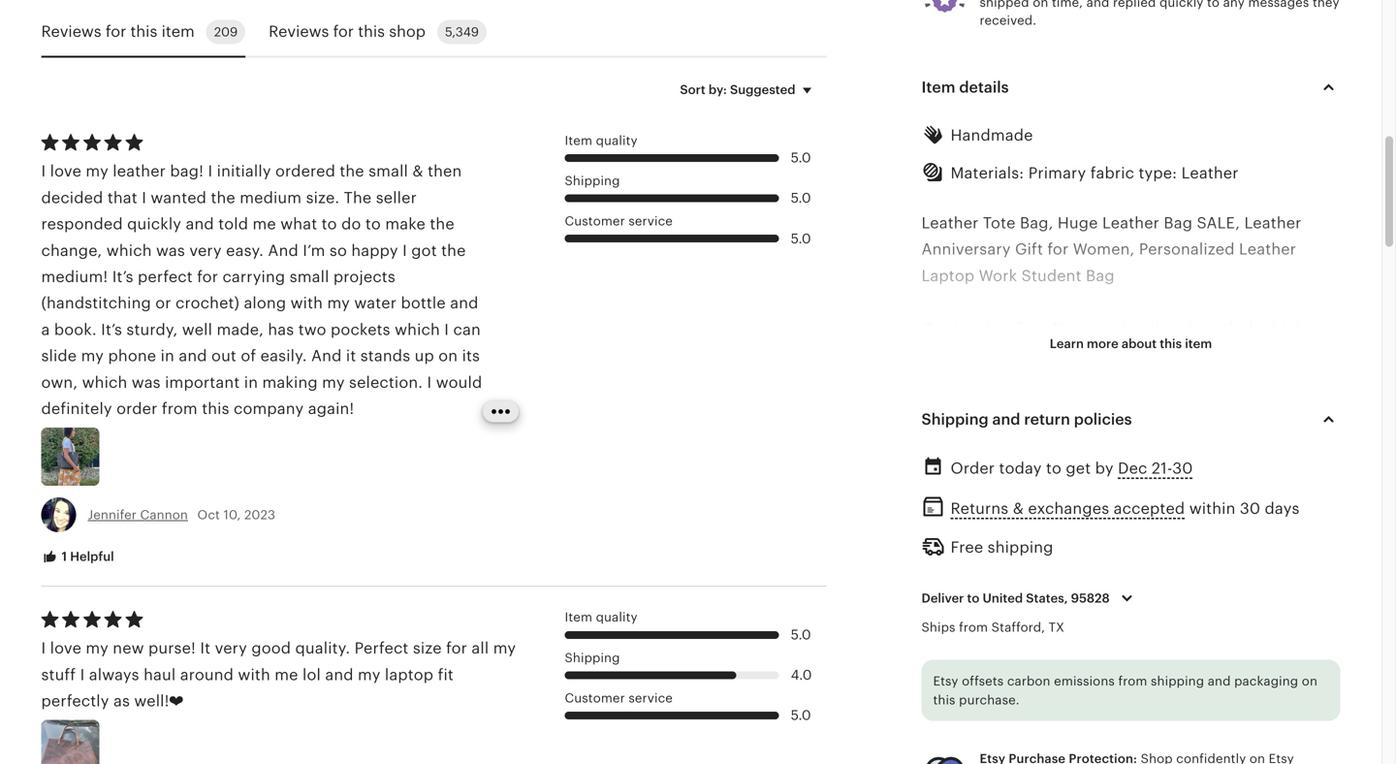 Task type: describe. For each thing, give the bounding box(es) containing it.
our
[[1196, 715, 1221, 733]]

ships from stafford, tx
[[922, 620, 1065, 635]]

2 horizontal spatial day,
[[1248, 373, 1279, 390]]

on inside 'i love my leather bag! i initially ordered the small & then decided that i wanted the medium size. the seller responded quickly and told me what to do to make the change, which was very easy. and i'm so happy i got the medium! it's perfect for carrying small projects (handstitching or crochet) along with my water bottle and a book. it's sturdy, well made, has two pockets which i can slide my phone in and out of easily. and it stands up on its own, which was important in making my selection. i would definitely order from this company again!'
[[439, 347, 458, 365]]

has
[[268, 321, 294, 338]]

very inside the i love my new purse! it very good quality. perfect size for all my stuff i always haul around with me lol and my laptop fit perfectly as well!❤
[[215, 640, 247, 657]]

leather down sale,
[[1239, 241, 1297, 258]]

i right that
[[142, 189, 146, 206]]

student
[[1022, 267, 1082, 284]]

view details of this review photo by jennifer cannon image
[[41, 428, 99, 486]]

size.
[[306, 189, 340, 206]]

sort
[[680, 82, 706, 97]]

to inside dropdown button
[[967, 591, 980, 606]]

bag!
[[170, 163, 204, 180]]

valentine's
[[1162, 373, 1243, 390]]

again!
[[308, 400, 354, 417]]

so
[[330, 242, 347, 259]]

bottle
[[401, 294, 446, 312]]

this inside 'i love my leather bag! i initially ordered the small & then decided that i wanted the medium size. the seller responded quickly and told me what to do to make the change, which was very easy. and i'm so happy i got the medium! it's perfect for carrying small projects (handstitching or crochet) along with my water bottle and a book. it's sturdy, well made, has two pockets which i can slide my phone in and out of easily. and it stands up on its own, which was important in making my selection. i would definitely order from this company again!'
[[202, 400, 229, 417]]

its inside our leather tote bags are handmade with the highest quality full grain leather and comes in four color. its a perfect gift companion for valentine's day, mother's day, christmas, graduation day, anniversaries, birthday or any other special occasions. comes w/ outside and inside pocket for an easy access to daily essentials.
[[922, 373, 940, 390]]

the inside spoiler alert! this is not a regular tote bag. its the real one!. each piece is hand cut, hand stitched and hand finished.
[[1274, 531, 1299, 548]]

i left can on the left top of page
[[444, 321, 449, 338]]

as
[[113, 692, 130, 710]]

shipping inside shipping and return policies "dropdown button"
[[922, 411, 989, 428]]

one!.
[[922, 557, 960, 575]]

bags
[[1053, 320, 1090, 337]]

my right all
[[493, 640, 516, 657]]

companion
[[1047, 373, 1132, 390]]

christmas,
[[1028, 399, 1109, 416]]

well
[[182, 321, 212, 338]]

0 horizontal spatial bag
[[1086, 267, 1115, 284]]

outside
[[1002, 452, 1058, 469]]

perfect inside 'i love my leather bag! i initially ordered the small & then decided that i wanted the medium size. the seller responded quickly and told me what to do to make the change, which was very easy. and i'm so happy i got the medium! it's perfect for carrying small projects (handstitching or crochet) along with my water bottle and a book. it's sturdy, well made, has two pockets which i can slide my phone in and out of easily. and it stands up on its own, which was important in making my selection. i would definitely order from this company again!'
[[138, 268, 193, 286]]

1 vertical spatial is
[[1051, 557, 1063, 575]]

quality for 4.0
[[596, 610, 638, 625]]

this left shop
[[358, 23, 385, 40]]

with inside 'i love my leather bag! i initially ordered the small & then decided that i wanted the medium size. the seller responded quickly and told me what to do to make the change, which was very easy. and i'm so happy i got the medium! it's perfect for carrying small projects (handstitching or crochet) along with my water bottle and a book. it's sturdy, well made, has two pockets which i can slide my phone in and out of easily. and it stands up on its own, which was important in making my selection. i would definitely order from this company again!'
[[291, 294, 323, 312]]

and inside the etsy offsets carbon emissions from shipping and packaging on this purchase.
[[1208, 674, 1231, 688]]

0 vertical spatial was
[[156, 242, 185, 259]]

customer service for 4.0
[[565, 691, 673, 705]]

shipping for 4.0
[[565, 651, 620, 665]]

stafford,
[[992, 620, 1046, 635]]

piece
[[1005, 557, 1047, 575]]

this inside dropdown button
[[1160, 336, 1182, 351]]

it
[[200, 640, 211, 657]]

1 helpful button
[[27, 539, 129, 575]]

book.
[[54, 321, 97, 338]]

sturdy,
[[126, 321, 178, 338]]

0 vertical spatial bag
[[1164, 214, 1193, 232]]

to inside please visit the link below to access our entire collection:
[[1120, 715, 1135, 733]]

leather inside 'i love my leather bag! i initially ordered the small & then decided that i wanted the medium size. the seller responded quickly and told me what to do to make the change, which was very easy. and i'm so happy i got the medium! it's perfect for carrying small projects (handstitching or crochet) along with my water bottle and a book. it's sturdy, well made, has two pockets which i can slide my phone in and out of easily. and it stands up on its own, which was important in making my selection. i would definitely order from this company again!'
[[113, 163, 166, 180]]

0 horizontal spatial day,
[[991, 399, 1023, 416]]

by:
[[709, 82, 727, 97]]

visit
[[975, 715, 1005, 733]]

1 vertical spatial and
[[311, 347, 342, 365]]

from inside 'i love my leather bag! i initially ordered the small & then decided that i wanted the medium size. the seller responded quickly and told me what to do to make the change, which was very easy. and i'm so happy i got the medium! it's perfect for carrying small projects (handstitching or crochet) along with my water bottle and a book. it's sturdy, well made, has two pockets which i can slide my phone in and out of easily. and it stands up on its own, which was important in making my selection. i would definitely order from this company again!'
[[162, 400, 198, 417]]

to left get
[[1046, 460, 1062, 477]]

quickly
[[127, 215, 181, 233]]

type:
[[1139, 165, 1178, 182]]

to right "do"
[[366, 215, 381, 233]]

learn
[[1050, 336, 1084, 351]]

change,
[[41, 242, 102, 259]]

make inside 'i love my leather bag! i initially ordered the small & then decided that i wanted the medium size. the seller responded quickly and told me what to do to make the change, which was very easy. and i'm so happy i got the medium! it's perfect for carrying small projects (handstitching or crochet) along with my water bottle and a book. it's sturdy, well made, has two pockets which i can slide my phone in and out of easily. and it stands up on its own, which was important in making my selection. i would definitely order from this company again!'
[[385, 215, 426, 233]]

making
[[262, 374, 318, 391]]

item details button
[[904, 64, 1358, 111]]

offsets
[[962, 674, 1004, 688]]

spoiler alert! this is not a regular tote bag. its the real one!. each piece is hand cut, hand stitched and hand finished.
[[922, 531, 1332, 601]]

and down well
[[179, 347, 207, 365]]

and inside spoiler alert! this is not a regular tote bag. its the real one!. each piece is hand cut, hand stitched and hand finished.
[[1252, 557, 1280, 575]]

essentials.
[[982, 478, 1061, 495]]

item details
[[922, 79, 1009, 96]]

told
[[218, 215, 248, 233]]

to inside our leather tote bags are handmade with the highest quality full grain leather and comes in four color. its a perfect gift companion for valentine's day, mother's day, christmas, graduation day, anniversaries, birthday or any other special occasions. comes w/ outside and inside pocket for an easy access to daily essentials.
[[922, 478, 937, 495]]

and left told
[[186, 215, 214, 233]]

shop
[[389, 23, 426, 40]]

leather tote bag, huge leather bag sale, leather anniversary gift for women, personalized leather laptop work student bag
[[922, 214, 1302, 284]]

2 hand from the left
[[1143, 557, 1181, 575]]

access inside please visit the link below to access our entire collection:
[[1139, 715, 1191, 733]]

and down are
[[1106, 346, 1134, 364]]

fit
[[438, 666, 454, 683]]

the
[[344, 189, 372, 206]]

0 vertical spatial is
[[1060, 531, 1072, 548]]

gift
[[1015, 241, 1044, 258]]

full
[[977, 346, 1001, 364]]

selection.
[[349, 374, 423, 391]]

crochet)
[[176, 294, 240, 312]]

carrying
[[223, 268, 285, 286]]

by
[[1096, 460, 1114, 477]]

and inside "dropdown button"
[[993, 411, 1021, 428]]

2 vertical spatial which
[[82, 374, 127, 391]]

i right bag!
[[208, 163, 213, 180]]

seller
[[376, 189, 417, 206]]

my down book.
[[81, 347, 104, 365]]

stuff
[[41, 666, 76, 683]]

5,349
[[445, 25, 479, 39]]

initially
[[217, 163, 271, 180]]

easy
[[1249, 452, 1283, 469]]

a inside 'i love my leather bag! i initially ordered the small & then decided that i wanted the medium size. the seller responded quickly and told me what to do to make the change, which was very easy. and i'm so happy i got the medium! it's perfect for carrying small projects (handstitching or crochet) along with my water bottle and a book. it's sturdy, well made, has two pockets which i can slide my phone in and out of easily. and it stands up on its own, which was important in making my selection. i would definitely order from this company again!'
[[41, 321, 50, 338]]

reviews for this item
[[41, 23, 195, 40]]

item quality for 5.0
[[565, 133, 638, 148]]

color.
[[1247, 346, 1289, 364]]

leather up anniversary
[[922, 214, 979, 232]]

sort by: suggested button
[[666, 69, 834, 110]]

handmade
[[1122, 320, 1202, 337]]

my up again!
[[322, 374, 345, 391]]

huge
[[1058, 214, 1098, 232]]

i up decided
[[41, 163, 46, 180]]

we make awesome gifts!
[[922, 663, 1119, 680]]

tote inside our leather tote bags are handmade with the highest quality full grain leather and comes in four color. its a perfect gift companion for valentine's day, mother's day, christmas, graduation day, anniversaries, birthday or any other special occasions. comes w/ outside and inside pocket for an easy access to daily essentials.
[[1016, 320, 1049, 337]]

entire
[[1225, 715, 1269, 733]]

its
[[462, 347, 480, 365]]

me inside the i love my new purse! it very good quality. perfect size for all my stuff i always haul around with me lol and my laptop fit perfectly as well!❤
[[275, 666, 298, 683]]

in inside our leather tote bags are handmade with the highest quality full grain leather and comes in four color. its a perfect gift companion for valentine's day, mother's day, christmas, graduation day, anniversaries, birthday or any other special occasions. comes w/ outside and inside pocket for an easy access to daily essentials.
[[1193, 346, 1207, 364]]

each
[[964, 557, 1001, 575]]

four
[[1212, 346, 1242, 364]]

the up told
[[211, 189, 236, 206]]

today
[[999, 460, 1042, 477]]

1 horizontal spatial in
[[244, 374, 258, 391]]

shipping for 5.0
[[565, 174, 620, 188]]

order
[[951, 460, 995, 477]]

returns
[[951, 500, 1009, 517]]

or inside our leather tote bags are handmade with the highest quality full grain leather and comes in four color. its a perfect gift companion for valentine's day, mother's day, christmas, graduation day, anniversaries, birthday or any other special occasions. comes w/ outside and inside pocket for an easy access to daily essentials.
[[1100, 425, 1116, 443]]

along
[[244, 294, 286, 312]]

projects
[[334, 268, 396, 286]]

the up the
[[340, 163, 364, 180]]

jennifer
[[88, 508, 137, 522]]

0 vertical spatial and
[[268, 242, 299, 259]]

1 vertical spatial which
[[395, 321, 440, 338]]

wanted
[[151, 189, 207, 206]]

1 helpful
[[59, 550, 114, 564]]

my left new
[[86, 640, 109, 657]]

materials:
[[951, 165, 1024, 182]]

its inside spoiler alert! this is not a regular tote bag. its the real one!. each piece is hand cut, hand stitched and hand finished.
[[1252, 531, 1270, 548]]

quality inside our leather tote bags are handmade with the highest quality full grain leather and comes in four color. its a perfect gift companion for valentine's day, mother's day, christmas, graduation day, anniversaries, birthday or any other special occasions. comes w/ outside and inside pocket for an easy access to daily essentials.
[[922, 346, 973, 364]]

details
[[959, 79, 1009, 96]]

95828
[[1071, 591, 1110, 606]]

tx
[[1049, 620, 1065, 635]]

access inside our leather tote bags are handmade with the highest quality full grain leather and comes in four color. its a perfect gift companion for valentine's day, mother's day, christmas, graduation day, anniversaries, birthday or any other special occasions. comes w/ outside and inside pocket for an easy access to daily essentials.
[[1287, 452, 1339, 469]]

we
[[922, 663, 945, 680]]

order
[[116, 400, 158, 417]]

deliver
[[922, 591, 964, 606]]

our
[[922, 320, 950, 337]]

mother's
[[922, 399, 987, 416]]

love for i love my new purse! it very good quality. perfect size for all my stuff i always haul around with me lol and my laptop fit perfectly as well!❤
[[50, 640, 81, 657]]

handmade
[[951, 127, 1033, 144]]

more
[[1087, 336, 1119, 351]]

1 vertical spatial small
[[290, 268, 329, 286]]

i love my leather bag! i initially ordered the small & then decided that i wanted the medium size. the seller responded quickly and told me what to do to make the change, which was very easy. and i'm so happy i got the medium! it's perfect for carrying small projects (handstitching or crochet) along with my water bottle and a book. it's sturdy, well made, has two pockets which i can slide my phone in and out of easily. and it stands up on its own, which was important in making my selection. i would definitely order from this company again!
[[41, 163, 482, 417]]

reviews for reviews for this item
[[41, 23, 102, 40]]

for inside the i love my new purse! it very good quality. perfect size for all my stuff i always haul around with me lol and my laptop fit perfectly as well!❤
[[446, 640, 467, 657]]

1 vertical spatial make
[[949, 663, 990, 680]]

primary
[[1029, 165, 1086, 182]]

customer for 4.0
[[565, 691, 625, 705]]

graduation
[[1113, 399, 1198, 416]]

0 vertical spatial it's
[[112, 268, 133, 286]]

haul
[[144, 666, 176, 683]]

very inside 'i love my leather bag! i initially ordered the small & then decided that i wanted the medium size. the seller responded quickly and told me what to do to make the change, which was very easy. and i'm so happy i got the medium! it's perfect for carrying small projects (handstitching or crochet) along with my water bottle and a book. it's sturdy, well made, has two pockets which i can slide my phone in and out of easily. and it stands up on its own, which was important in making my selection. i would definitely order from this company again!'
[[189, 242, 222, 259]]

perfect inside our leather tote bags are handmade with the highest quality full grain leather and comes in four color. its a perfect gift companion for valentine's day, mother's day, christmas, graduation day, anniversaries, birthday or any other special occasions. comes w/ outside and inside pocket for an easy access to daily essentials.
[[957, 373, 1012, 390]]

responded
[[41, 215, 123, 233]]

this left 209
[[130, 23, 157, 40]]

1 vertical spatial from
[[959, 620, 988, 635]]



Task type: locate. For each thing, give the bounding box(es) containing it.
oct
[[197, 508, 220, 522]]

is down this
[[1051, 557, 1063, 575]]

special
[[1196, 425, 1250, 443]]

new
[[113, 640, 144, 657]]

well!❤
[[134, 692, 184, 710]]

2 horizontal spatial from
[[1119, 674, 1148, 688]]

i up stuff
[[41, 640, 46, 657]]

a right the not
[[1106, 531, 1115, 548]]

i love my new purse! it very good quality. perfect size for all my stuff i always haul around with me lol and my laptop fit perfectly as well!❤
[[41, 640, 516, 710]]

1 vertical spatial or
[[1100, 425, 1116, 443]]

1 horizontal spatial &
[[1013, 500, 1024, 517]]

very right 'it'
[[215, 640, 247, 657]]

4 5.0 from the top
[[791, 627, 811, 643]]

accepted
[[1114, 500, 1185, 517]]

is
[[1060, 531, 1072, 548], [1051, 557, 1063, 575]]

0 horizontal spatial item
[[162, 23, 195, 40]]

0 horizontal spatial shipping
[[988, 539, 1054, 556]]

leather up full
[[955, 320, 1012, 337]]

1 vertical spatial with
[[1207, 320, 1239, 337]]

this down "etsy"
[[933, 693, 956, 707]]

women,
[[1073, 241, 1135, 258]]

access left our
[[1139, 715, 1191, 733]]

access down occasions.
[[1287, 452, 1339, 469]]

day, down 'gift' on the right of the page
[[991, 399, 1023, 416]]

shipping up piece at bottom
[[988, 539, 1054, 556]]

view details of this review photo by mindy welch image
[[41, 720, 99, 764]]

0 horizontal spatial leather
[[113, 163, 166, 180]]

0 vertical spatial or
[[155, 294, 171, 312]]

2 service from the top
[[629, 691, 673, 705]]

1 horizontal spatial hand
[[1143, 557, 1181, 575]]

from inside the etsy offsets carbon emissions from shipping and packaging on this purchase.
[[1119, 674, 1148, 688]]

1 vertical spatial me
[[275, 666, 298, 683]]

& down essentials.
[[1013, 500, 1024, 517]]

item up valentine's
[[1185, 336, 1212, 351]]

tote up the grain
[[1016, 320, 1049, 337]]

2 customer from the top
[[565, 691, 625, 705]]

0 horizontal spatial hand
[[1067, 557, 1105, 575]]

me inside 'i love my leather bag! i initially ordered the small & then decided that i wanted the medium size. the seller responded quickly and told me what to do to make the change, which was very easy. and i'm so happy i got the medium! it's perfect for carrying small projects (handstitching or crochet) along with my water bottle and a book. it's sturdy, well made, has two pockets which i can slide my phone in and out of easily. and it stands up on its own, which was important in making my selection. i would definitely order from this company again!'
[[253, 215, 276, 233]]

spoiler
[[922, 531, 976, 548]]

leather
[[1182, 165, 1239, 182], [922, 214, 979, 232], [1103, 214, 1160, 232], [1245, 214, 1302, 232], [1239, 241, 1297, 258], [955, 320, 1012, 337]]

1 service from the top
[[629, 214, 673, 228]]

customer service for 5.0
[[565, 214, 673, 228]]

3 5.0 from the top
[[791, 231, 811, 246]]

this
[[1025, 531, 1056, 548]]

0 vertical spatial from
[[162, 400, 198, 417]]

2 customer service from the top
[[565, 691, 673, 705]]

our leather tote bags are handmade with the highest quality full grain leather and comes in four color. its a perfect gift companion for valentine's day, mother's day, christmas, graduation day, anniversaries, birthday or any other special occasions. comes w/ outside and inside pocket for an easy access to daily essentials.
[[922, 320, 1339, 495]]

0 vertical spatial item
[[922, 79, 956, 96]]

item inside item details dropdown button
[[922, 79, 956, 96]]

1 horizontal spatial perfect
[[957, 373, 1012, 390]]

1 vertical spatial shipping
[[922, 411, 989, 428]]

to left "do"
[[322, 215, 337, 233]]

2 vertical spatial from
[[1119, 674, 1148, 688]]

with inside the i love my new purse! it very good quality. perfect size for all my stuff i always haul around with me lol and my laptop fit perfectly as well!❤
[[238, 666, 270, 683]]

is left the not
[[1060, 531, 1072, 548]]

love up decided
[[50, 163, 81, 180]]

from right emissions
[[1119, 674, 1148, 688]]

1 customer from the top
[[565, 214, 625, 228]]

and down birthday
[[1062, 452, 1091, 469]]

occasions.
[[1254, 425, 1335, 443]]

1 horizontal spatial on
[[1302, 674, 1318, 688]]

2 horizontal spatial hand
[[1284, 557, 1322, 575]]

on left its
[[439, 347, 458, 365]]

3 hand from the left
[[1284, 557, 1322, 575]]

tote inside spoiler alert! this is not a regular tote bag. its the real one!. each piece is hand cut, hand stitched and hand finished.
[[1177, 531, 1210, 548]]

1 vertical spatial item quality
[[565, 610, 638, 625]]

hand down real
[[1284, 557, 1322, 575]]

0 horizontal spatial &
[[413, 163, 424, 180]]

returns & exchanges accepted button
[[951, 494, 1185, 523]]

1 vertical spatial on
[[1302, 674, 1318, 688]]

my
[[86, 163, 109, 180], [327, 294, 350, 312], [81, 347, 104, 365], [322, 374, 345, 391], [86, 640, 109, 657], [493, 640, 516, 657], [358, 666, 381, 683]]

5 5.0 from the top
[[791, 708, 811, 723]]

for inside leather tote bag, huge leather bag sale, leather anniversary gift for women, personalized leather laptop work student bag
[[1048, 241, 1069, 258]]

and right stitched
[[1252, 557, 1280, 575]]

which
[[106, 242, 152, 259], [395, 321, 440, 338], [82, 374, 127, 391]]

work
[[979, 267, 1017, 284]]

1 vertical spatial its
[[1252, 531, 1270, 548]]

birthday
[[1033, 425, 1096, 443]]

1 vertical spatial item
[[1185, 336, 1212, 351]]

shipping and return policies
[[922, 411, 1132, 428]]

awesome
[[994, 663, 1065, 680]]

0 vertical spatial shipping
[[565, 174, 620, 188]]

2 horizontal spatial in
[[1193, 346, 1207, 364]]

1 horizontal spatial make
[[949, 663, 990, 680]]

phone
[[108, 347, 156, 365]]

tote left bag,
[[983, 214, 1016, 232]]

1 horizontal spatial shipping
[[1151, 674, 1205, 688]]

0 vertical spatial on
[[439, 347, 458, 365]]

leather inside our leather tote bags are handmade with the highest quality full grain leather and comes in four color. its a perfect gift companion for valentine's day, mother's day, christmas, graduation day, anniversaries, birthday or any other special occasions. comes w/ outside and inside pocket for an easy access to daily essentials.
[[955, 320, 1012, 337]]

i left got
[[403, 242, 407, 259]]

2 horizontal spatial with
[[1207, 320, 1239, 337]]

was up "order"
[[132, 374, 161, 391]]

1 vertical spatial perfect
[[957, 373, 1012, 390]]

my down perfect
[[358, 666, 381, 683]]

1 horizontal spatial leather
[[1049, 346, 1102, 364]]

0 vertical spatial love
[[50, 163, 81, 180]]

or up the sturdy, on the top left of the page
[[155, 294, 171, 312]]

1 horizontal spatial from
[[959, 620, 988, 635]]

all
[[472, 640, 489, 657]]

this right about
[[1160, 336, 1182, 351]]

1 vertical spatial shipping
[[1151, 674, 1205, 688]]

cannon
[[140, 508, 188, 522]]

inside
[[1095, 452, 1140, 469]]

the inside please visit the link below to access our entire collection:
[[1010, 715, 1034, 733]]

&
[[413, 163, 424, 180], [1013, 500, 1024, 517]]

30 left days
[[1240, 500, 1261, 517]]

this down important
[[202, 400, 229, 417]]

from down important
[[162, 400, 198, 417]]

1 horizontal spatial or
[[1100, 425, 1116, 443]]

1 vertical spatial customer service
[[565, 691, 673, 705]]

a up slide on the top of page
[[41, 321, 50, 338]]

love inside the i love my new purse! it very good quality. perfect size for all my stuff i always haul around with me lol and my laptop fit perfectly as well!❤
[[50, 640, 81, 657]]

that
[[107, 189, 138, 206]]

1 horizontal spatial item
[[1185, 336, 1212, 351]]

this inside the etsy offsets carbon emissions from shipping and packaging on this purchase.
[[933, 693, 956, 707]]

0 vertical spatial me
[[253, 215, 276, 233]]

emissions
[[1054, 674, 1115, 688]]

small up seller
[[369, 163, 408, 180]]

1 horizontal spatial small
[[369, 163, 408, 180]]

2023
[[244, 508, 276, 522]]

2 vertical spatial item
[[565, 610, 593, 625]]

with up four
[[1207, 320, 1239, 337]]

day,
[[1248, 373, 1279, 390], [991, 399, 1023, 416], [1202, 399, 1234, 416]]

finished.
[[922, 583, 987, 601]]

free shipping
[[951, 539, 1054, 556]]

stitched
[[1186, 557, 1247, 575]]

in up valentine's
[[1193, 346, 1207, 364]]

or left any
[[1100, 425, 1116, 443]]

perfect up crochet)
[[138, 268, 193, 286]]

love up stuff
[[50, 640, 81, 657]]

with down good
[[238, 666, 270, 683]]

1 horizontal spatial access
[[1287, 452, 1339, 469]]

i down the "up"
[[427, 374, 432, 391]]

1 vertical spatial tote
[[1016, 320, 1049, 337]]

i right stuff
[[80, 666, 85, 683]]

policies
[[1074, 411, 1132, 428]]

0 vertical spatial customer
[[565, 214, 625, 228]]

very down told
[[189, 242, 222, 259]]

which down quickly
[[106, 242, 152, 259]]

tote up stitched
[[1177, 531, 1210, 548]]

1 reviews from the left
[[41, 23, 102, 40]]

item inside dropdown button
[[1185, 336, 1212, 351]]

for inside 'i love my leather bag! i initially ordered the small & then decided that i wanted the medium size. the seller responded quickly and told me what to do to make the change, which was very easy. and i'm so happy i got the medium! it's perfect for carrying small projects (handstitching or crochet) along with my water bottle and a book. it's sturdy, well made, has two pockets which i can slide my phone in and out of easily. and it stands up on its own, which was important in making my selection. i would definitely order from this company again!'
[[197, 268, 218, 286]]

do
[[341, 215, 361, 233]]

what
[[281, 215, 317, 233]]

1 customer service from the top
[[565, 214, 673, 228]]

tab list containing reviews for this item
[[41, 8, 827, 58]]

with up two
[[291, 294, 323, 312]]

0 horizontal spatial 30
[[1173, 460, 1193, 477]]

item for 4.0
[[565, 610, 593, 625]]

1 vertical spatial access
[[1139, 715, 1191, 733]]

learn more about this item button
[[1036, 326, 1227, 361]]

fabric
[[1091, 165, 1135, 182]]

1 horizontal spatial a
[[944, 373, 953, 390]]

jennifer cannon oct 10, 2023
[[88, 508, 276, 522]]

and up our
[[1208, 674, 1231, 688]]

0 vertical spatial its
[[922, 373, 940, 390]]

& inside 'i love my leather bag! i initially ordered the small & then decided that i wanted the medium size. the seller responded quickly and told me what to do to make the change, which was very easy. and i'm so happy i got the medium! it's perfect for carrying small projects (handstitching or crochet) along with my water bottle and a book. it's sturdy, well made, has two pockets which i can slide my phone in and out of easily. and it stands up on its own, which was important in making my selection. i would definitely order from this company again!'
[[413, 163, 424, 180]]

my up pockets
[[327, 294, 350, 312]]

1 vertical spatial service
[[629, 691, 673, 705]]

it's down (handstitching
[[101, 321, 122, 338]]

two
[[298, 321, 326, 338]]

which down bottle
[[395, 321, 440, 338]]

size
[[413, 640, 442, 657]]

1 item quality from the top
[[565, 133, 638, 148]]

shipping inside the etsy offsets carbon emissions from shipping and packaging on this purchase.
[[1151, 674, 1205, 688]]

to down the etsy offsets carbon emissions from shipping and packaging on this purchase.
[[1120, 715, 1135, 733]]

are
[[1094, 320, 1118, 337]]

comes
[[922, 452, 975, 469]]

love for i love my leather bag! i initially ordered the small & then decided that i wanted the medium size. the seller responded quickly and told me what to do to make the change, which was very easy. and i'm so happy i got the medium! it's perfect for carrying small projects (handstitching or crochet) along with my water bottle and a book. it's sturdy, well made, has two pockets which i can slide my phone in and out of easily. and it stands up on its own, which was important in making my selection. i would definitely order from this company again!
[[50, 163, 81, 180]]

4.0
[[791, 668, 812, 683]]

0 vertical spatial access
[[1287, 452, 1339, 469]]

1 5.0 from the top
[[791, 150, 811, 165]]

suggested
[[730, 82, 796, 97]]

leather right sale,
[[1245, 214, 1302, 232]]

customer for 5.0
[[565, 214, 625, 228]]

make up purchase.
[[949, 663, 990, 680]]

ordered
[[275, 163, 336, 180]]

leather up sale,
[[1182, 165, 1239, 182]]

deliver to united states, 95828 button
[[907, 578, 1154, 619]]

a up mother's
[[944, 373, 953, 390]]

bag
[[1164, 214, 1193, 232], [1086, 267, 1115, 284]]

item for 5.0
[[565, 133, 593, 148]]

from right 'ships' at the right bottom of page
[[959, 620, 988, 635]]

grain
[[1006, 346, 1044, 364]]

0 horizontal spatial make
[[385, 215, 426, 233]]

and left it
[[311, 347, 342, 365]]

1 vertical spatial customer
[[565, 691, 625, 705]]

0 horizontal spatial in
[[161, 347, 175, 365]]

bag,
[[1020, 214, 1054, 232]]

company
[[234, 400, 304, 417]]

learn more about this item
[[1050, 336, 1212, 351]]

it's up (handstitching
[[112, 268, 133, 286]]

to left united
[[967, 591, 980, 606]]

0 vertical spatial with
[[291, 294, 323, 312]]

1 vertical spatial leather
[[1049, 346, 1102, 364]]

link
[[1039, 715, 1065, 733]]

0 vertical spatial leather
[[113, 163, 166, 180]]

1 horizontal spatial 30
[[1240, 500, 1261, 517]]

me down medium
[[253, 215, 276, 233]]

or inside 'i love my leather bag! i initially ordered the small & then decided that i wanted the medium size. the seller responded quickly and told me what to do to make the change, which was very easy. and i'm so happy i got the medium! it's perfect for carrying small projects (handstitching or crochet) along with my water bottle and a book. it's sturdy, well made, has two pockets which i can slide my phone in and out of easily. and it stands up on its own, which was important in making my selection. i would definitely order from this company again!'
[[155, 294, 171, 312]]

30 down other on the right of page
[[1173, 460, 1193, 477]]

2 horizontal spatial a
[[1106, 531, 1115, 548]]

my up decided
[[86, 163, 109, 180]]

2 vertical spatial quality
[[596, 610, 638, 625]]

day, down color.
[[1248, 373, 1279, 390]]

2 item quality from the top
[[565, 610, 638, 625]]

1 vertical spatial quality
[[922, 346, 973, 364]]

2 love from the top
[[50, 640, 81, 657]]

the right got
[[441, 242, 466, 259]]

0 vertical spatial small
[[369, 163, 408, 180]]

reviews for reviews for this shop
[[269, 23, 329, 40]]

tote inside leather tote bag, huge leather bag sale, leather anniversary gift for women, personalized leather laptop work student bag
[[983, 214, 1016, 232]]

bag up the personalized
[[1164, 214, 1193, 232]]

a
[[41, 321, 50, 338], [944, 373, 953, 390], [1106, 531, 1115, 548]]

0 horizontal spatial access
[[1139, 715, 1191, 733]]

1 vertical spatial very
[[215, 640, 247, 657]]

within
[[1190, 500, 1236, 517]]

shipping up our
[[1151, 674, 1205, 688]]

on right packaging
[[1302, 674, 1318, 688]]

0 horizontal spatial reviews
[[41, 23, 102, 40]]

bag.
[[1214, 531, 1248, 548]]

which down phone
[[82, 374, 127, 391]]

and left return
[[993, 411, 1021, 428]]

2 vertical spatial shipping
[[565, 651, 620, 665]]

and inside the i love my new purse! it very good quality. perfect size for all my stuff i always haul around with me lol and my laptop fit perfectly as well!❤
[[325, 666, 354, 683]]

can
[[453, 321, 481, 338]]

1 horizontal spatial day,
[[1202, 399, 1234, 416]]

out
[[211, 347, 237, 365]]

a inside spoiler alert! this is not a regular tote bag. its the real one!. each piece is hand cut, hand stitched and hand finished.
[[1106, 531, 1115, 548]]

0 vertical spatial which
[[106, 242, 152, 259]]

in
[[1193, 346, 1207, 364], [161, 347, 175, 365], [244, 374, 258, 391]]

tab list
[[41, 8, 827, 58]]

leather up that
[[113, 163, 166, 180]]

the left real
[[1274, 531, 1299, 548]]

0 vertical spatial customer service
[[565, 214, 673, 228]]

a inside our leather tote bags are handmade with the highest quality full grain leather and comes in four color. its a perfect gift companion for valentine's day, mother's day, christmas, graduation day, anniversaries, birthday or any other special occasions. comes w/ outside and inside pocket for an easy access to daily essentials.
[[944, 373, 953, 390]]

and up can on the left top of page
[[450, 294, 479, 312]]

service
[[629, 214, 673, 228], [629, 691, 673, 705]]

hand down regular
[[1143, 557, 1181, 575]]

its right bag.
[[1252, 531, 1270, 548]]

1 vertical spatial love
[[50, 640, 81, 657]]

1 vertical spatial was
[[132, 374, 161, 391]]

service for 4.0
[[629, 691, 673, 705]]

access
[[1287, 452, 1339, 469], [1139, 715, 1191, 733]]

deliver to united states, 95828
[[922, 591, 1110, 606]]

the up color.
[[1243, 320, 1268, 337]]

make down seller
[[385, 215, 426, 233]]

1 vertical spatial 30
[[1240, 500, 1261, 517]]

small down the i'm
[[290, 268, 329, 286]]

collection:
[[922, 742, 1002, 759]]

0 horizontal spatial with
[[238, 666, 270, 683]]

carbon
[[1007, 674, 1051, 688]]

10,
[[224, 508, 241, 522]]

1 love from the top
[[50, 163, 81, 180]]

and down what
[[268, 242, 299, 259]]

leather down the bags
[[1049, 346, 1102, 364]]

0 horizontal spatial and
[[268, 242, 299, 259]]

slide
[[41, 347, 77, 365]]

to left 'daily'
[[922, 478, 937, 495]]

love inside 'i love my leather bag! i initially ordered the small & then decided that i wanted the medium size. the seller responded quickly and told me what to do to make the change, which was very easy. and i'm so happy i got the medium! it's perfect for carrying small projects (handstitching or crochet) along with my water bottle and a book. it's sturdy, well made, has two pockets which i can slide my phone in and out of easily. and it stands up on its own, which was important in making my selection. i would definitely order from this company again!'
[[50, 163, 81, 180]]

0 vertical spatial quality
[[596, 133, 638, 148]]

on inside the etsy offsets carbon emissions from shipping and packaging on this purchase.
[[1302, 674, 1318, 688]]

0 vertical spatial shipping
[[988, 539, 1054, 556]]

1 vertical spatial it's
[[101, 321, 122, 338]]

item quality for 4.0
[[565, 610, 638, 625]]

0 vertical spatial service
[[629, 214, 673, 228]]

then
[[428, 163, 462, 180]]

& left then
[[413, 163, 424, 180]]

1 horizontal spatial its
[[1252, 531, 1270, 548]]

i
[[41, 163, 46, 180], [208, 163, 213, 180], [142, 189, 146, 206], [403, 242, 407, 259], [444, 321, 449, 338], [427, 374, 432, 391], [41, 640, 46, 657], [80, 666, 85, 683]]

1 hand from the left
[[1067, 557, 1105, 575]]

service for 5.0
[[629, 214, 673, 228]]

leather up women,
[[1103, 214, 1160, 232]]

1 vertical spatial item
[[565, 133, 593, 148]]

0 vertical spatial perfect
[[138, 268, 193, 286]]

always
[[89, 666, 139, 683]]

item
[[922, 79, 956, 96], [565, 133, 593, 148], [565, 610, 593, 625]]

0 vertical spatial tote
[[983, 214, 1016, 232]]

quality for 5.0
[[596, 133, 638, 148]]

1 vertical spatial &
[[1013, 500, 1024, 517]]

the up got
[[430, 215, 455, 233]]

and right lol
[[325, 666, 354, 683]]

real
[[1303, 531, 1332, 548]]

decided
[[41, 189, 103, 206]]

2 reviews from the left
[[269, 23, 329, 40]]

with inside our leather tote bags are handmade with the highest quality full grain leather and comes in four color. its a perfect gift companion for valentine's day, mother's day, christmas, graduation day, anniversaries, birthday or any other special occasions. comes w/ outside and inside pocket for an easy access to daily essentials.
[[1207, 320, 1239, 337]]

item left 209
[[162, 23, 195, 40]]

was down quickly
[[156, 242, 185, 259]]

0 vertical spatial 30
[[1173, 460, 1193, 477]]

0 horizontal spatial on
[[439, 347, 458, 365]]

in down of
[[244, 374, 258, 391]]

0 vertical spatial item quality
[[565, 133, 638, 148]]

2 5.0 from the top
[[791, 191, 811, 206]]

the inside our leather tote bags are handmade with the highest quality full grain leather and comes in four color. its a perfect gift companion for valentine's day, mother's day, christmas, graduation day, anniversaries, birthday or any other special occasions. comes w/ outside and inside pocket for an easy access to daily essentials.
[[1243, 320, 1268, 337]]

would
[[436, 374, 482, 391]]

from
[[162, 400, 198, 417], [959, 620, 988, 635], [1119, 674, 1148, 688]]

0 horizontal spatial or
[[155, 294, 171, 312]]

2 vertical spatial with
[[238, 666, 270, 683]]

leather inside our leather tote bags are handmade with the highest quality full grain leather and comes in four color. its a perfect gift companion for valentine's day, mother's day, christmas, graduation day, anniversaries, birthday or any other special occasions. comes w/ outside and inside pocket for an easy access to daily essentials.
[[1049, 346, 1102, 364]]

0 vertical spatial item
[[162, 23, 195, 40]]

day, up special
[[1202, 399, 1234, 416]]

bag down women,
[[1086, 267, 1115, 284]]

shipping
[[565, 174, 620, 188], [922, 411, 989, 428], [565, 651, 620, 665]]

order today to get by dec 21-30
[[951, 460, 1193, 477]]

0 vertical spatial &
[[413, 163, 424, 180]]

(handstitching
[[41, 294, 151, 312]]



Task type: vqa. For each thing, say whether or not it's contained in the screenshot.
fit
yes



